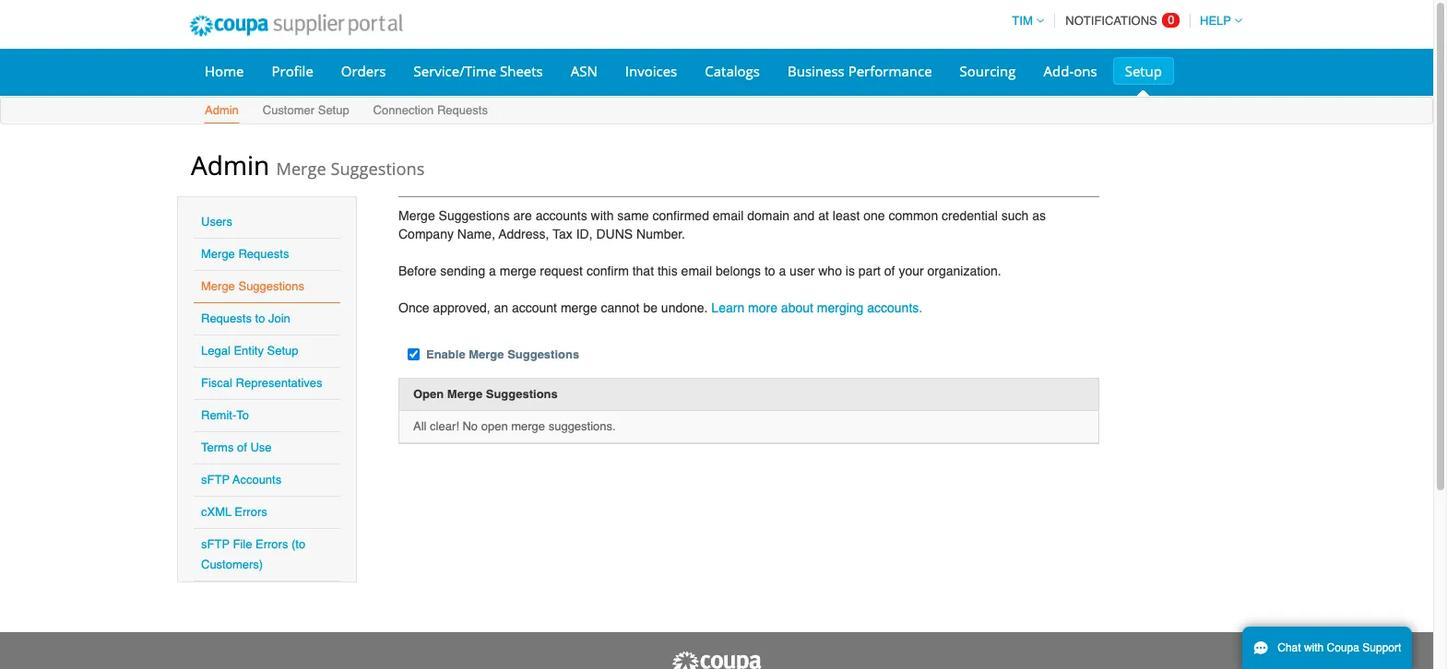 Task type: locate. For each thing, give the bounding box(es) containing it.
email left domain
[[713, 208, 744, 223]]

suggestions inside the admin merge suggestions
[[331, 158, 425, 180]]

0 vertical spatial to
[[765, 264, 775, 279]]

tim
[[1012, 14, 1033, 28]]

about
[[781, 301, 813, 315]]

errors inside sftp file errors (to customers)
[[256, 538, 288, 552]]

1 vertical spatial of
[[237, 441, 247, 455]]

to left join
[[255, 312, 265, 326]]

with
[[591, 208, 614, 223], [1304, 642, 1324, 655]]

admin down home 'link'
[[205, 103, 239, 117]]

merge inside the admin merge suggestions
[[276, 158, 326, 180]]

a right "sending"
[[489, 264, 496, 279]]

1 vertical spatial setup
[[318, 103, 349, 117]]

tim link
[[1004, 14, 1044, 28]]

profile
[[272, 62, 313, 80]]

(to
[[291, 538, 305, 552]]

legal
[[201, 344, 230, 358]]

merge right open on the left of page
[[511, 420, 545, 434]]

0 vertical spatial of
[[884, 264, 895, 279]]

service/time sheets
[[414, 62, 543, 80]]

0 vertical spatial coupa supplier portal image
[[177, 3, 415, 49]]

0 horizontal spatial a
[[489, 264, 496, 279]]

requests down service/time
[[437, 103, 488, 117]]

belongs
[[716, 264, 761, 279]]

home
[[205, 62, 244, 80]]

merge requests
[[201, 247, 289, 261]]

of right part
[[884, 264, 895, 279]]

entity
[[234, 344, 264, 358]]

1 a from the left
[[489, 264, 496, 279]]

admin down "admin" link
[[191, 148, 270, 183]]

0 vertical spatial errors
[[235, 506, 267, 519]]

merge
[[500, 264, 536, 279], [561, 301, 597, 315], [511, 420, 545, 434]]

0 vertical spatial with
[[591, 208, 614, 223]]

1 vertical spatial requests
[[238, 247, 289, 261]]

navigation
[[1004, 3, 1243, 39]]

join
[[268, 312, 290, 326]]

connection requests link
[[372, 100, 489, 124]]

admin merge suggestions
[[191, 148, 425, 183]]

fiscal representatives
[[201, 376, 322, 390]]

sftp
[[201, 473, 230, 487], [201, 538, 230, 552]]

None checkbox
[[408, 349, 420, 361]]

email
[[713, 208, 744, 223], [681, 264, 712, 279]]

enable merge suggestions
[[426, 348, 579, 362]]

errors left (to
[[256, 538, 288, 552]]

merge up 'company'
[[398, 208, 435, 223]]

credential
[[942, 208, 998, 223]]

0 horizontal spatial coupa supplier portal image
[[177, 3, 415, 49]]

customer
[[263, 103, 315, 117]]

suggestions down account
[[507, 348, 579, 362]]

0 vertical spatial sftp
[[201, 473, 230, 487]]

be
[[643, 301, 658, 315]]

same
[[617, 208, 649, 223]]

1 horizontal spatial to
[[765, 264, 775, 279]]

business performance
[[788, 62, 932, 80]]

email inside merge suggestions are accounts with same confirmed email domain and at least one common credential such as company name, address, tax id, duns number.
[[713, 208, 744, 223]]

a left user
[[779, 264, 786, 279]]

2 vertical spatial setup
[[267, 344, 298, 358]]

suggestions for enable
[[507, 348, 579, 362]]

1 vertical spatial merge
[[561, 301, 597, 315]]

1 vertical spatial to
[[255, 312, 265, 326]]

customer setup
[[263, 103, 349, 117]]

before sending a merge request confirm that this email belongs to a user who is part of your organization.
[[398, 264, 1001, 279]]

cxml
[[201, 506, 232, 519]]

errors down accounts
[[235, 506, 267, 519]]

1 horizontal spatial with
[[1304, 642, 1324, 655]]

catalogs link
[[693, 57, 772, 85]]

remit-to
[[201, 409, 249, 422]]

0 horizontal spatial with
[[591, 208, 614, 223]]

of left use
[[237, 441, 247, 455]]

home link
[[193, 57, 256, 85]]

sending
[[440, 264, 485, 279]]

2 vertical spatial merge
[[511, 420, 545, 434]]

setup
[[1125, 62, 1162, 80], [318, 103, 349, 117], [267, 344, 298, 358]]

0 vertical spatial admin
[[205, 103, 239, 117]]

service/time
[[414, 62, 496, 80]]

of
[[884, 264, 895, 279], [237, 441, 247, 455]]

suggestions up name,
[[439, 208, 510, 223]]

id,
[[576, 227, 593, 242]]

with right chat
[[1304, 642, 1324, 655]]

sourcing link
[[948, 57, 1028, 85]]

setup down notifications 0
[[1125, 62, 1162, 80]]

0 vertical spatial requests
[[437, 103, 488, 117]]

merge down address,
[[500, 264, 536, 279]]

suggestions.
[[549, 420, 616, 434]]

add-ons link
[[1032, 57, 1109, 85]]

sourcing
[[960, 62, 1016, 80]]

merge up open merge suggestions at the left bottom
[[469, 348, 504, 362]]

approved,
[[433, 301, 490, 315]]

notifications 0
[[1066, 13, 1175, 28]]

to
[[236, 409, 249, 422]]

2 a from the left
[[779, 264, 786, 279]]

requests up legal
[[201, 312, 252, 326]]

1 vertical spatial with
[[1304, 642, 1324, 655]]

0 vertical spatial setup
[[1125, 62, 1162, 80]]

one
[[864, 208, 885, 223]]

merge down the request
[[561, 301, 597, 315]]

0 horizontal spatial of
[[237, 441, 247, 455]]

merge suggestions
[[201, 280, 304, 293]]

company
[[398, 227, 454, 242]]

suggestions up all clear! no open merge suggestions.
[[486, 387, 558, 401]]

1 vertical spatial sftp
[[201, 538, 230, 552]]

email right this
[[681, 264, 712, 279]]

with up "duns"
[[591, 208, 614, 223]]

suggestions down connection
[[331, 158, 425, 180]]

sftp up cxml
[[201, 473, 230, 487]]

help
[[1200, 14, 1231, 28]]

sftp inside sftp file errors (to customers)
[[201, 538, 230, 552]]

is
[[846, 264, 855, 279]]

fiscal
[[201, 376, 232, 390]]

setup right customer at left
[[318, 103, 349, 117]]

1 horizontal spatial coupa supplier portal image
[[671, 651, 763, 670]]

1 vertical spatial coupa supplier portal image
[[671, 651, 763, 670]]

0 vertical spatial merge
[[500, 264, 536, 279]]

1 vertical spatial errors
[[256, 538, 288, 552]]

merge suggestions link
[[201, 280, 304, 293]]

1 vertical spatial admin
[[191, 148, 270, 183]]

merging
[[817, 301, 864, 315]]

1 sftp from the top
[[201, 473, 230, 487]]

sftp up 'customers)'
[[201, 538, 230, 552]]

your
[[899, 264, 924, 279]]

orders link
[[329, 57, 398, 85]]

cxml errors
[[201, 506, 267, 519]]

1 horizontal spatial a
[[779, 264, 786, 279]]

undone.
[[661, 301, 708, 315]]

1 horizontal spatial of
[[884, 264, 895, 279]]

duns
[[596, 227, 633, 242]]

merge down merge requests link
[[201, 280, 235, 293]]

suggestions for open
[[486, 387, 558, 401]]

to right belongs
[[765, 264, 775, 279]]

merge inside merge suggestions are accounts with same confirmed email domain and at least one common credential such as company name, address, tax id, duns number.
[[398, 208, 435, 223]]

admin for admin merge suggestions
[[191, 148, 270, 183]]

merge down customer setup link
[[276, 158, 326, 180]]

0 vertical spatial email
[[713, 208, 744, 223]]

requests up merge suggestions
[[238, 247, 289, 261]]

errors
[[235, 506, 267, 519], [256, 538, 288, 552]]

2 sftp from the top
[[201, 538, 230, 552]]

help link
[[1192, 14, 1243, 28]]

setup down join
[[267, 344, 298, 358]]

coupa supplier portal image
[[177, 3, 415, 49], [671, 651, 763, 670]]

merge for account
[[561, 301, 597, 315]]

2 horizontal spatial setup
[[1125, 62, 1162, 80]]



Task type: vqa. For each thing, say whether or not it's contained in the screenshot.
merge to the top
yes



Task type: describe. For each thing, give the bounding box(es) containing it.
remit-
[[201, 409, 236, 422]]

1 horizontal spatial setup
[[318, 103, 349, 117]]

0 horizontal spatial to
[[255, 312, 265, 326]]

customers)
[[201, 558, 263, 572]]

connection
[[373, 103, 434, 117]]

terms
[[201, 441, 234, 455]]

and
[[793, 208, 815, 223]]

request
[[540, 264, 583, 279]]

remit-to link
[[201, 409, 249, 422]]

connection requests
[[373, 103, 488, 117]]

chat with coupa support button
[[1243, 627, 1413, 670]]

sftp file errors (to customers) link
[[201, 538, 305, 572]]

fiscal representatives link
[[201, 376, 322, 390]]

notifications
[[1066, 14, 1157, 28]]

open
[[413, 387, 444, 401]]

sftp for sftp accounts
[[201, 473, 230, 487]]

business performance link
[[776, 57, 944, 85]]

navigation containing notifications 0
[[1004, 3, 1243, 39]]

terms of use link
[[201, 441, 272, 455]]

open merge suggestions
[[413, 387, 558, 401]]

users
[[201, 215, 232, 229]]

confirmed
[[653, 208, 709, 223]]

accounts
[[233, 473, 282, 487]]

sheets
[[500, 62, 543, 80]]

2 vertical spatial requests
[[201, 312, 252, 326]]

learn more about merging accounts. link
[[712, 301, 923, 315]]

name,
[[457, 227, 495, 242]]

once approved, an account merge cannot be undone. learn more about merging accounts.
[[398, 301, 923, 315]]

customer setup link
[[262, 100, 350, 124]]

sftp for sftp file errors (to customers)
[[201, 538, 230, 552]]

admin link
[[204, 100, 240, 124]]

accounts.
[[867, 301, 923, 315]]

setup inside 'link'
[[1125, 62, 1162, 80]]

ons
[[1074, 62, 1097, 80]]

service/time sheets link
[[402, 57, 555, 85]]

profile link
[[260, 57, 325, 85]]

such
[[1001, 208, 1029, 223]]

who
[[818, 264, 842, 279]]

use
[[250, 441, 272, 455]]

address,
[[499, 227, 549, 242]]

merge for open
[[511, 420, 545, 434]]

file
[[233, 538, 252, 552]]

legal entity setup
[[201, 344, 298, 358]]

account
[[512, 301, 557, 315]]

setup link
[[1113, 57, 1174, 85]]

that
[[633, 264, 654, 279]]

coupa
[[1327, 642, 1360, 655]]

asn
[[571, 62, 598, 80]]

this
[[658, 264, 678, 279]]

terms of use
[[201, 441, 272, 455]]

are
[[513, 208, 532, 223]]

user
[[790, 264, 815, 279]]

before
[[398, 264, 437, 279]]

requests to join
[[201, 312, 290, 326]]

more
[[748, 301, 778, 315]]

merge down users
[[201, 247, 235, 261]]

requests for merge requests
[[238, 247, 289, 261]]

as
[[1032, 208, 1046, 223]]

add-
[[1044, 62, 1074, 80]]

requests to join link
[[201, 312, 290, 326]]

orders
[[341, 62, 386, 80]]

learn
[[712, 301, 745, 315]]

sftp file errors (to customers)
[[201, 538, 305, 572]]

merge up no
[[447, 387, 483, 401]]

number.
[[637, 227, 685, 242]]

catalogs
[[705, 62, 760, 80]]

sftp accounts
[[201, 473, 282, 487]]

merge suggestions are accounts with same confirmed email domain and at least one common credential such as company name, address, tax id, duns number.
[[398, 208, 1046, 242]]

common
[[889, 208, 938, 223]]

0 horizontal spatial setup
[[267, 344, 298, 358]]

requests for connection requests
[[437, 103, 488, 117]]

clear!
[[430, 420, 459, 434]]

business
[[788, 62, 845, 80]]

1 vertical spatial email
[[681, 264, 712, 279]]

legal entity setup link
[[201, 344, 298, 358]]

chat with coupa support
[[1278, 642, 1402, 655]]

confirm
[[587, 264, 629, 279]]

accounts
[[536, 208, 587, 223]]

suggestions up join
[[238, 280, 304, 293]]

an
[[494, 301, 508, 315]]

asn link
[[559, 57, 610, 85]]

part
[[859, 264, 881, 279]]

suggestions inside merge suggestions are accounts with same confirmed email domain and at least one common credential such as company name, address, tax id, duns number.
[[439, 208, 510, 223]]

add-ons
[[1044, 62, 1097, 80]]

representatives
[[236, 376, 322, 390]]

with inside merge suggestions are accounts with same confirmed email domain and at least one common credential such as company name, address, tax id, duns number.
[[591, 208, 614, 223]]

at
[[818, 208, 829, 223]]

suggestions for admin
[[331, 158, 425, 180]]

with inside button
[[1304, 642, 1324, 655]]

merge requests link
[[201, 247, 289, 261]]

0
[[1168, 13, 1175, 27]]

domain
[[747, 208, 790, 223]]

cxml errors link
[[201, 506, 267, 519]]

invoices link
[[613, 57, 689, 85]]

all
[[413, 420, 427, 434]]

admin for admin
[[205, 103, 239, 117]]

enable
[[426, 348, 465, 362]]



